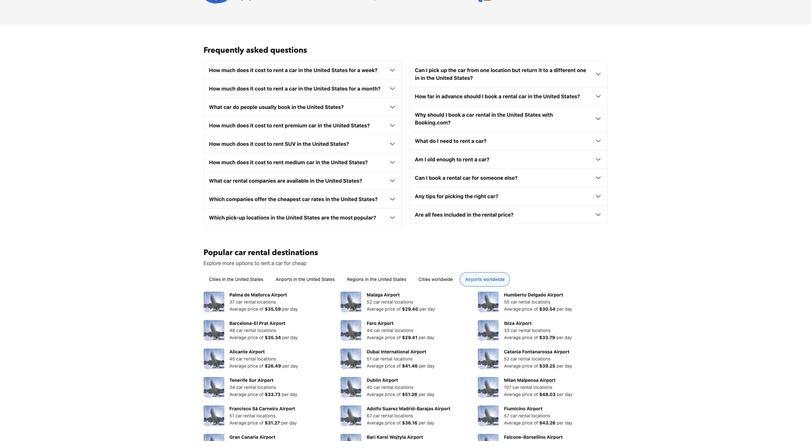 Task type: locate. For each thing, give the bounding box(es) containing it.
locations up $26.49
[[257, 357, 276, 362]]

0 vertical spatial companies
[[249, 178, 276, 184]]

karol
[[377, 435, 388, 441]]

locations up $51.26 at the bottom of the page
[[395, 385, 414, 391]]

much for how much does it cost to rent a car in the united states for a week?
[[222, 67, 236, 73]]

0 horizontal spatial cities
[[209, 277, 221, 283]]

cheap car rental at malaga airport – agp image
[[341, 292, 362, 313]]

a inside "dropdown button"
[[443, 175, 446, 181]]

which for which companies offer the cheapest car rates  in the united states?
[[209, 197, 225, 203]]

day right $43.26
[[565, 421, 573, 426]]

cheap
[[292, 261, 307, 267]]

0 horizontal spatial 51
[[229, 414, 234, 419]]

states? inside "dropdown button"
[[325, 104, 344, 110]]

international
[[381, 350, 409, 355]]

1 worldwide from the left
[[432, 277, 453, 283]]

rent right options
[[261, 261, 270, 267]]

1 much from the top
[[222, 67, 236, 73]]

0 vertical spatial are
[[277, 178, 285, 184]]

cheap car rental at palma de mallorca airport – pmi image
[[204, 292, 224, 313]]

1 vertical spatial up
[[239, 215, 245, 221]]

ibiza airport 33 car rental locations average price of $33.79 per day
[[504, 321, 572, 341]]

madrid-
[[399, 407, 417, 412]]

it
[[250, 67, 254, 73], [539, 67, 542, 73], [250, 86, 254, 92], [250, 123, 254, 129], [250, 141, 254, 147], [250, 160, 254, 166]]

palma de mallorca airport 37 car rental locations average price of $35.59 per day
[[229, 293, 298, 312]]

day right $31.27
[[289, 421, 297, 426]]

can inside "dropdown button"
[[415, 175, 425, 181]]

book down advance
[[449, 112, 461, 118]]

of inside the francisco sá carneiro airport 51 car rental locations average price of $31.27 per day
[[259, 421, 264, 426]]

51 down francisco
[[229, 414, 234, 419]]

options
[[236, 261, 253, 267]]

5 does from the top
[[237, 160, 249, 166]]

average down 55 at the right
[[504, 307, 521, 312]]

of left the $39.25
[[534, 364, 538, 369]]

up inside "dropdown button"
[[239, 215, 245, 221]]

do
[[233, 104, 239, 110], [430, 138, 436, 144]]

price up the falcone-borsellino airport link
[[522, 421, 533, 426]]

the down right
[[473, 212, 481, 218]]

locations down delgado at right
[[532, 300, 551, 305]]

1 vertical spatial 51
[[229, 414, 234, 419]]

which inside "dropdown button"
[[209, 215, 225, 221]]

old
[[428, 157, 435, 163]]

per
[[282, 307, 289, 312], [420, 307, 427, 312], [557, 307, 564, 312], [282, 335, 289, 341], [419, 335, 426, 341], [557, 335, 564, 341], [282, 364, 289, 369], [419, 364, 426, 369], [557, 364, 564, 369], [282, 392, 289, 398], [419, 392, 426, 398], [557, 392, 564, 398], [281, 421, 288, 426], [419, 421, 426, 426], [557, 421, 564, 426]]

average inside the francisco sá carneiro airport 51 car rental locations average price of $31.27 per day
[[229, 421, 246, 426]]

5 cost from the top
[[255, 160, 266, 166]]

rental inside malaga airport 52 car rental locations average price of $29.40 per day
[[381, 300, 393, 305]]

0 horizontal spatial airports
[[276, 277, 292, 283]]

airport inside milan malpensa airport 107 car rental locations average price of $48.03 per day
[[540, 378, 556, 384]]

malaga
[[367, 293, 383, 298]]

0 vertical spatial up
[[441, 67, 447, 73]]

1 horizontal spatial do
[[430, 138, 436, 144]]

states?
[[454, 75, 473, 81], [561, 94, 580, 100], [325, 104, 344, 110], [351, 123, 370, 129], [330, 141, 349, 147], [349, 160, 368, 166], [343, 178, 362, 184], [359, 197, 378, 203]]

cities inside button
[[419, 277, 431, 283]]

cost
[[255, 67, 266, 73], [255, 86, 266, 92], [255, 123, 266, 129], [255, 141, 266, 147], [255, 160, 266, 166]]

airport up $35.59
[[271, 293, 287, 298]]

price inside "adolfo suarez madrid-barajas airport 67 car rental locations average price of $36.16 per day"
[[385, 421, 396, 426]]

day inside malaga airport 52 car rental locations average price of $29.40 per day
[[428, 307, 435, 312]]

price down el
[[248, 335, 258, 341]]

questions
[[270, 45, 307, 56]]

cost down asked
[[255, 67, 266, 73]]

average inside barcelona-el prat airport 48 car rental locations average price of $35.34 per day
[[229, 335, 246, 341]]

airport inside alicante airport 45 car rental locations average price of $26.49 per day
[[249, 350, 265, 355]]

average down 45
[[229, 364, 246, 369]]

for left cheap
[[284, 261, 291, 267]]

why should i book a car rental in the united states with booking.com?
[[415, 112, 553, 126]]

52 down catania
[[504, 357, 510, 362]]

tab list
[[198, 273, 613, 287]]

it for how much does it cost to rent medium car in the united states?
[[250, 160, 254, 166]]

day inside the francisco sá carneiro airport 51 car rental locations average price of $31.27 per day
[[289, 421, 297, 426]]

average inside ibiza airport 33 car rental locations average price of $33.79 per day
[[504, 335, 521, 341]]

0 vertical spatial which
[[209, 197, 225, 203]]

per inside "adolfo suarez madrid-barajas airport 67 car rental locations average price of $36.16 per day"
[[419, 421, 426, 426]]

book inside dropdown button
[[485, 94, 497, 100]]

a down destinations in the left of the page
[[271, 261, 274, 267]]

the down what car do people usually book in the united states? "dropdown button"
[[324, 123, 332, 129]]

week?
[[362, 67, 378, 73]]

price up international
[[385, 335, 396, 341]]

companies up pick-
[[226, 197, 254, 203]]

what
[[209, 104, 222, 110], [415, 138, 428, 144], [209, 178, 222, 184]]

rental inside palma de mallorca airport 37 car rental locations average price of $35.59 per day
[[244, 300, 256, 305]]

falcone-borsellino airport link
[[478, 430, 578, 442]]

1 cost from the top
[[255, 67, 266, 73]]

the down pick
[[427, 75, 435, 81]]

2 cities from the left
[[419, 277, 431, 283]]

return
[[522, 67, 538, 73]]

a inside dropdown button
[[499, 94, 502, 100]]

1 vertical spatial should
[[428, 112, 445, 118]]

we're here for you image
[[204, 0, 230, 4]]

1 does from the top
[[237, 67, 249, 73]]

car inside what car rental companies are available in the united states? dropdown button
[[224, 178, 232, 184]]

car inside humberto delgado airport 55 car rental locations average price of $30.54 per day
[[511, 300, 518, 305]]

how for how much does it cost to rent a car in the united states for a month?
[[209, 86, 220, 92]]

dubai international airport 51 car rental locations average price of $41.46 per day
[[367, 350, 435, 369]]

i left pick
[[426, 67, 428, 73]]

0 vertical spatial can
[[415, 67, 425, 73]]

rent right need
[[460, 138, 470, 144]]

locations down offer
[[247, 215, 270, 221]]

car inside 'dublin airport 40 car rental locations average price of $51.26 per day'
[[374, 385, 380, 391]]

much for how much does it cost to rent suv in the united states?
[[222, 141, 236, 147]]

rental inside catania fontanarossa airport 52 car rental locations average price of $39.25 per day
[[519, 357, 531, 362]]

1 horizontal spatial 52
[[504, 357, 510, 362]]

gran canaria airport link
[[204, 430, 302, 442]]

4 much from the top
[[222, 141, 236, 147]]

$33.79
[[540, 335, 555, 341]]

average down 40
[[367, 392, 384, 398]]

cheap car rental at ibiza airport – ibz image
[[478, 321, 499, 342]]

1 cities from the left
[[209, 277, 221, 283]]

1 can from the top
[[415, 67, 425, 73]]

worldwide inside button
[[432, 277, 453, 283]]

any tips for picking the right car?
[[415, 194, 499, 200]]

does inside dropdown button
[[237, 160, 249, 166]]

a down enough
[[443, 175, 446, 181]]

2 much from the top
[[222, 86, 236, 92]]

1 horizontal spatial should
[[464, 94, 481, 100]]

in inside which pick-up locations in the united states are the most popular? "dropdown button"
[[271, 215, 275, 221]]

dublin
[[367, 378, 381, 384]]

rental inside milan malpensa airport 107 car rental locations average price of $48.03 per day
[[521, 385, 532, 391]]

per right $30.54
[[557, 307, 564, 312]]

francisco sá carneiro airport 51 car rental locations average price of $31.27 per day
[[229, 407, 297, 426]]

the inside why should i book a car rental in the united states with booking.com?
[[497, 112, 506, 118]]

rent inside popular car rental destinations explore more options to rent a car for cheap
[[261, 261, 270, 267]]

price inside palma de mallorca airport 37 car rental locations average price of $35.59 per day
[[248, 307, 258, 312]]

car? right right
[[488, 194, 499, 200]]

fees
[[432, 212, 443, 218]]

airports for airports worldwide
[[465, 277, 482, 283]]

a left "different" on the top right of the page
[[550, 67, 553, 73]]

0 vertical spatial 51
[[367, 357, 372, 362]]

of inside catania fontanarossa airport 52 car rental locations average price of $39.25 per day
[[534, 364, 538, 369]]

how for how much does it cost to rent a car in the united states for a week?
[[209, 67, 220, 73]]

does for how much does it cost to rent premium car in the united states?
[[237, 123, 249, 129]]

why
[[415, 112, 426, 118]]

per right $36.16
[[419, 421, 426, 426]]

how much does it cost to rent a car in the united states for a week?
[[209, 67, 378, 73]]

francisco
[[229, 407, 251, 412]]

i inside dropdown button
[[482, 94, 484, 100]]

1 horizontal spatial up
[[441, 67, 447, 73]]

price inside 'dublin airport 40 car rental locations average price of $51.26 per day'
[[385, 392, 396, 398]]

1 vertical spatial companies
[[226, 197, 254, 203]]

0 vertical spatial should
[[464, 94, 481, 100]]

3 cost from the top
[[255, 123, 266, 129]]

price up 'suarez' at the left of the page
[[385, 392, 396, 398]]

average inside palma de mallorca airport 37 car rental locations average price of $35.59 per day
[[229, 307, 246, 312]]

locations inside the francisco sá carneiro airport 51 car rental locations average price of $31.27 per day
[[257, 414, 275, 419]]

price inside milan malpensa airport 107 car rental locations average price of $48.03 per day
[[522, 392, 533, 398]]

$36.16
[[402, 421, 418, 426]]

states up mallorca
[[250, 277, 263, 283]]

1 vertical spatial can
[[415, 175, 425, 181]]

does for how much does it cost to rent suv in the united states?
[[237, 141, 249, 147]]

locations inside "dropdown button"
[[247, 215, 270, 221]]

car inside ibiza airport 33 car rental locations average price of $33.79 per day
[[511, 328, 518, 334]]

in inside how much does it cost to rent premium car in the united states? dropdown button
[[318, 123, 322, 129]]

day right $30.54
[[565, 307, 573, 312]]

day down barajas
[[427, 421, 435, 426]]

i inside "dropdown button"
[[426, 175, 428, 181]]

per right $33.79
[[557, 335, 564, 341]]

2 does from the top
[[237, 86, 249, 92]]

in inside are all fees included in the rental price? dropdown button
[[467, 212, 472, 218]]

per inside palma de mallorca airport 37 car rental locations average price of $35.59 per day
[[282, 307, 289, 312]]

catania
[[504, 350, 521, 355]]

what for what do i need to rent a car?
[[415, 138, 428, 144]]

1 vertical spatial what
[[415, 138, 428, 144]]

of inside barcelona-el prat airport 48 car rental locations average price of $35.34 per day
[[259, 335, 264, 341]]

2 airports from the left
[[465, 277, 482, 283]]

cities in the united states button
[[204, 273, 269, 287]]

one
[[480, 67, 490, 73], [577, 67, 586, 73]]

cheap car rental at dubai international airport – dxb image
[[341, 349, 362, 370]]

1 horizontal spatial are
[[321, 215, 329, 221]]

of left $41.46
[[397, 364, 401, 369]]

4 does from the top
[[237, 141, 249, 147]]

price inside humberto delgado airport 55 car rental locations average price of $30.54 per day
[[522, 307, 533, 312]]

to right options
[[255, 261, 259, 267]]

airport right alicante
[[249, 350, 265, 355]]

airports
[[276, 277, 292, 283], [465, 277, 482, 283]]

states
[[332, 67, 348, 73], [332, 86, 348, 92], [525, 112, 541, 118], [304, 215, 320, 221], [250, 277, 263, 283], [322, 277, 335, 283], [393, 277, 406, 283]]

which
[[209, 197, 225, 203], [209, 215, 225, 221]]

4 cost from the top
[[255, 141, 266, 147]]

52
[[367, 300, 372, 305], [504, 357, 510, 362]]

airport right dublin
[[382, 378, 398, 384]]

1 horizontal spatial 51
[[367, 357, 372, 362]]

1 vertical spatial are
[[321, 215, 329, 221]]

can for can i book a rental car for someone else?
[[415, 175, 425, 181]]

of inside humberto delgado airport 55 car rental locations average price of $30.54 per day
[[534, 307, 538, 312]]

1 horizontal spatial airports
[[465, 277, 482, 283]]

average down 48
[[229, 335, 246, 341]]

1 horizontal spatial cities
[[419, 277, 431, 283]]

51 inside dubai international airport 51 car rental locations average price of $41.46 per day
[[367, 357, 372, 362]]

car inside catania fontanarossa airport 52 car rental locations average price of $39.25 per day
[[511, 357, 517, 362]]

i inside can i pick up the car from one location but return it to a different one in in the united states?
[[426, 67, 428, 73]]

rental inside alicante airport 45 car rental locations average price of $26.49 per day
[[244, 357, 256, 362]]

to
[[267, 67, 272, 73], [543, 67, 549, 73], [267, 86, 272, 92], [267, 123, 272, 129], [454, 138, 459, 144], [267, 141, 272, 147], [457, 157, 462, 163], [267, 160, 272, 166], [255, 261, 259, 267]]

average down catania
[[504, 364, 521, 369]]

cost for how much does it cost to rent a car in the united states for a week?
[[255, 67, 266, 73]]

107
[[504, 385, 511, 391]]

explore
[[204, 261, 221, 267]]

airport right 'prat'
[[270, 321, 286, 327]]

rental
[[503, 94, 518, 100], [476, 112, 490, 118], [447, 175, 462, 181], [233, 178, 248, 184], [482, 212, 497, 218], [248, 248, 270, 259], [244, 300, 256, 305], [381, 300, 393, 305], [519, 300, 531, 305], [244, 328, 256, 334], [382, 328, 394, 334], [519, 328, 531, 334], [244, 357, 256, 362], [381, 357, 393, 362], [519, 357, 531, 362], [244, 385, 256, 391], [382, 385, 393, 391], [521, 385, 532, 391], [243, 414, 255, 419], [381, 414, 393, 419], [519, 414, 530, 419]]

advance
[[442, 94, 463, 100]]

united inside can i pick up the car from one location but return it to a different one in in the united states?
[[436, 75, 453, 81]]

airports up cheap car rental at humberto delgado airport – lis image
[[465, 277, 482, 283]]

car inside barcelona-el prat airport 48 car rental locations average price of $35.34 per day
[[236, 328, 243, 334]]

3 much from the top
[[222, 123, 236, 129]]

1 vertical spatial which
[[209, 215, 225, 221]]

1 which from the top
[[209, 197, 225, 203]]

should inside dropdown button
[[464, 94, 481, 100]]

per right the $48.03
[[557, 392, 564, 398]]

0 vertical spatial do
[[233, 104, 239, 110]]

44
[[367, 328, 373, 334]]

adolfo
[[367, 407, 381, 412]]

much inside dropdown button
[[222, 160, 236, 166]]

car inside how much does it cost to rent medium car in the united states? dropdown button
[[306, 160, 315, 166]]

day inside faro airport 44 car rental locations average price of $29.41 per day
[[427, 335, 435, 341]]

price inside barcelona-el prat airport 48 car rental locations average price of $35.34 per day
[[248, 335, 258, 341]]

it inside dropdown button
[[250, 160, 254, 166]]

to inside can i pick up the car from one location but return it to a different one in in the united states?
[[543, 67, 549, 73]]

2 worldwide from the left
[[483, 277, 505, 283]]

1 vertical spatial 52
[[504, 357, 510, 362]]

price left the $29.40 at bottom
[[385, 307, 396, 312]]

in
[[298, 67, 303, 73], [415, 75, 420, 81], [421, 75, 425, 81], [298, 86, 303, 92], [436, 94, 440, 100], [528, 94, 533, 100], [292, 104, 296, 110], [492, 112, 496, 118], [318, 123, 322, 129], [297, 141, 302, 147], [316, 160, 320, 166], [310, 178, 315, 184], [326, 197, 330, 203], [467, 212, 472, 218], [271, 215, 275, 221], [222, 277, 226, 283], [294, 277, 297, 283], [365, 277, 369, 283]]

any
[[415, 194, 425, 200]]

2 cost from the top
[[255, 86, 266, 92]]

one right from
[[480, 67, 490, 73]]

states? inside can i pick up the car from one location but return it to a different one in in the united states?
[[454, 75, 473, 81]]

per right the $29.40 at bottom
[[420, 307, 427, 312]]

0 vertical spatial what
[[209, 104, 222, 110]]

day right $35.59
[[290, 307, 298, 312]]

price down international
[[385, 364, 396, 369]]

locations up the $48.03
[[534, 385, 553, 391]]

1 vertical spatial car?
[[479, 157, 490, 163]]

popular
[[204, 248, 233, 259]]

are
[[277, 178, 285, 184], [321, 215, 329, 221]]

are down rates
[[321, 215, 329, 221]]

a down why should i book a car rental in the united states with booking.com?
[[472, 138, 475, 144]]

airport down $31.27
[[260, 435, 276, 441]]

right
[[474, 194, 486, 200]]

bari karol wojtyla airport link
[[341, 430, 439, 442]]

should right advance
[[464, 94, 481, 100]]

5 much from the top
[[222, 160, 236, 166]]

0 horizontal spatial worldwide
[[432, 277, 453, 283]]

average inside 'fiumicino airport 57 car rental locations average price of $43.26 per day'
[[504, 421, 521, 426]]

0 horizontal spatial one
[[480, 67, 490, 73]]

a down advance
[[462, 112, 465, 118]]

0 horizontal spatial are
[[277, 178, 285, 184]]

the right rates
[[331, 197, 340, 203]]

cheapest
[[278, 197, 301, 203]]

the left right
[[465, 194, 473, 200]]

cheap car rental at milan malpensa airport – mxp image
[[478, 378, 499, 399]]

3 does from the top
[[237, 123, 249, 129]]

price up sur
[[248, 364, 258, 369]]

of left $43.26
[[534, 421, 538, 426]]

how much does it cost to rent premium car in the united states?
[[209, 123, 370, 129]]

0 vertical spatial 52
[[367, 300, 372, 305]]

what car do people usually book in the united states? button
[[209, 103, 396, 111]]

cities worldwide
[[419, 277, 453, 283]]

faro airport 44 car rental locations average price of $29.41 per day
[[367, 321, 435, 341]]

car? up someone
[[479, 157, 490, 163]]

locations inside faro airport 44 car rental locations average price of $29.41 per day
[[395, 328, 414, 334]]

borsellino
[[524, 435, 546, 441]]

which inside dropdown button
[[209, 197, 225, 203]]

for inside "dropdown button"
[[472, 175, 479, 181]]

rent up what car do people usually book in the united states?
[[273, 86, 284, 92]]

price down delgado at right
[[522, 307, 533, 312]]

the up rates
[[316, 178, 324, 184]]

average inside "adolfo suarez madrid-barajas airport 67 car rental locations average price of $36.16 per day"
[[367, 421, 384, 426]]

airport right faro
[[378, 321, 394, 327]]

1 horizontal spatial one
[[577, 67, 586, 73]]

price inside the francisco sá carneiro airport 51 car rental locations average price of $31.27 per day
[[248, 421, 258, 426]]

in inside how much does it cost to rent suv in the united states? dropdown button
[[297, 141, 302, 147]]

airport right sur
[[258, 378, 274, 384]]

55
[[504, 300, 510, 305]]

locations inside humberto delgado airport 55 car rental locations average price of $30.54 per day
[[532, 300, 551, 305]]

locations down mallorca
[[257, 300, 276, 305]]

rent left the medium
[[273, 160, 284, 166]]

average up dublin
[[367, 364, 384, 369]]

$33.73
[[265, 392, 281, 398]]

are all fees included in the rental price? button
[[415, 211, 602, 219]]

wojtyla
[[390, 435, 406, 441]]

the right pick
[[448, 67, 457, 73]]

faro
[[367, 321, 377, 327]]

of
[[259, 307, 264, 312], [397, 307, 401, 312], [534, 307, 538, 312], [259, 335, 264, 341], [397, 335, 401, 341], [534, 335, 538, 341], [259, 364, 264, 369], [397, 364, 401, 369], [534, 364, 538, 369], [259, 392, 264, 398], [397, 392, 401, 398], [534, 392, 538, 398], [259, 421, 264, 426], [397, 421, 401, 426], [534, 421, 538, 426]]

per right $35.34
[[282, 335, 289, 341]]

per right $29.41
[[419, 335, 426, 341]]

locations up $33.73
[[257, 385, 276, 391]]

rental inside barcelona-el prat airport 48 car rental locations average price of $35.34 per day
[[244, 328, 256, 334]]

what car do people usually book in the united states?
[[209, 104, 344, 110]]

52 down malaga
[[367, 300, 372, 305]]

price inside malaga airport 52 car rental locations average price of $29.40 per day
[[385, 307, 396, 312]]

to up 'usually'
[[267, 86, 272, 92]]

1 vertical spatial do
[[430, 138, 436, 144]]

0 vertical spatial car?
[[476, 138, 487, 144]]

rental inside what car rental companies are available in the united states? dropdown button
[[233, 178, 248, 184]]

0 horizontal spatial should
[[428, 112, 445, 118]]

airport inside malaga airport 52 car rental locations average price of $29.40 per day
[[384, 293, 400, 298]]

of left the $48.03
[[534, 392, 538, 398]]

2 can from the top
[[415, 175, 425, 181]]

airports worldwide
[[465, 277, 505, 283]]

for left week?
[[349, 67, 356, 73]]

car
[[289, 67, 297, 73], [458, 67, 466, 73], [289, 86, 297, 92], [519, 94, 527, 100], [224, 104, 232, 110], [466, 112, 475, 118], [309, 123, 317, 129], [306, 160, 315, 166], [463, 175, 471, 181], [224, 178, 232, 184], [302, 197, 310, 203], [235, 248, 246, 259], [276, 261, 283, 267], [236, 300, 243, 305], [374, 300, 380, 305], [511, 300, 518, 305], [236, 328, 243, 334], [374, 328, 380, 334], [511, 328, 518, 334], [236, 357, 243, 362], [373, 357, 379, 362], [511, 357, 517, 362], [236, 385, 243, 391], [374, 385, 380, 391], [513, 385, 519, 391], [236, 414, 242, 419], [373, 414, 380, 419], [511, 414, 517, 419]]

car? for what do i need to rent a car?
[[476, 138, 487, 144]]

day up barajas
[[427, 392, 435, 398]]

airport up $43.26
[[527, 407, 543, 412]]

0 horizontal spatial 52
[[367, 300, 372, 305]]

2 which from the top
[[209, 215, 225, 221]]

can i book a rental car for someone else?
[[415, 175, 518, 181]]

companies up offer
[[249, 178, 276, 184]]

to left suv
[[267, 141, 272, 147]]

of left $35.34
[[259, 335, 264, 341]]

cost down how much does it cost to rent suv in the united states?
[[255, 160, 266, 166]]

much for how much does it cost to rent medium car in the united states?
[[222, 160, 236, 166]]

per inside the francisco sá carneiro airport 51 car rental locations average price of $31.27 per day
[[281, 421, 288, 426]]

1 airports from the left
[[276, 277, 292, 283]]

people
[[241, 104, 258, 110]]

in inside how much does it cost to rent medium car in the united states? dropdown button
[[316, 160, 320, 166]]

popular car rental destinations explore more options to rent a car for cheap
[[204, 248, 318, 267]]

1 horizontal spatial worldwide
[[483, 277, 505, 283]]

0 horizontal spatial up
[[239, 215, 245, 221]]

can i pick up the car from one location but return it to a different one in in the united states?
[[415, 67, 586, 81]]

most
[[340, 215, 353, 221]]

of left $31.27
[[259, 421, 264, 426]]

cheap car rental at gran canaria airport – lpa image
[[204, 435, 224, 442]]

$29.40
[[402, 307, 418, 312]]

locations inside malaga airport 52 car rental locations average price of $29.40 per day
[[394, 300, 413, 305]]

average down malaga
[[367, 307, 384, 312]]

i
[[426, 67, 428, 73], [482, 94, 484, 100], [446, 112, 447, 118], [437, 138, 439, 144], [425, 157, 426, 163], [426, 175, 428, 181]]

2 vertical spatial what
[[209, 178, 222, 184]]

how
[[209, 67, 220, 73], [209, 86, 220, 92], [415, 94, 426, 100], [209, 123, 220, 129], [209, 141, 220, 147], [209, 160, 220, 166]]

cost inside dropdown button
[[255, 160, 266, 166]]

car inside how much does it cost to rent premium car in the united states? dropdown button
[[309, 123, 317, 129]]

0 horizontal spatial do
[[233, 104, 239, 110]]

book down old
[[429, 175, 441, 181]]

locations inside catania fontanarossa airport 52 car rental locations average price of $39.25 per day
[[532, 357, 551, 362]]

picking
[[445, 194, 464, 200]]

in inside airports in the united states button
[[294, 277, 297, 283]]



Task type: describe. For each thing, give the bounding box(es) containing it.
states up malaga airport 52 car rental locations average price of $29.40 per day
[[393, 277, 406, 283]]

of inside 'dublin airport 40 car rental locations average price of $51.26 per day'
[[397, 392, 401, 398]]

how much does it cost to rent medium car in the united states?
[[209, 160, 368, 166]]

rental inside tenerife sur airport 34 car rental locations average price of $33.73 per day
[[244, 385, 256, 391]]

the down how much does it cost to rent a car in the united states for a month? dropdown button
[[298, 104, 306, 110]]

52 inside catania fontanarossa airport 52 car rental locations average price of $39.25 per day
[[504, 357, 510, 362]]

states inside "dropdown button"
[[304, 215, 320, 221]]

fontanarossa
[[522, 350, 553, 355]]

cheap car rental at bari karol wojtyla airport – bri image
[[341, 435, 362, 442]]

it for how much does it cost to rent a car in the united states for a month?
[[250, 86, 254, 92]]

locations inside tenerife sur airport 34 car rental locations average price of $33.73 per day
[[257, 385, 276, 391]]

rental inside ibiza airport 33 car rental locations average price of $33.79 per day
[[519, 328, 531, 334]]

airports for airports in the united states
[[276, 277, 292, 283]]

45
[[229, 357, 235, 362]]

it inside can i pick up the car from one location but return it to a different one in in the united states?
[[539, 67, 542, 73]]

1 one from the left
[[480, 67, 490, 73]]

airport inside catania fontanarossa airport 52 car rental locations average price of $39.25 per day
[[554, 350, 570, 355]]

cheap car rental at catania fontanarossa airport – cta image
[[478, 349, 499, 370]]

fiumicino
[[504, 407, 526, 412]]

airport inside the francisco sá carneiro airport 51 car rental locations average price of $31.27 per day
[[279, 407, 295, 412]]

average inside humberto delgado airport 55 car rental locations average price of $30.54 per day
[[504, 307, 521, 312]]

rent left suv
[[273, 141, 284, 147]]

frequently asked questions
[[204, 45, 307, 56]]

are inside dropdown button
[[277, 178, 285, 184]]

rent down questions
[[273, 67, 284, 73]]

day inside dubai international airport 51 car rental locations average price of $41.46 per day
[[427, 364, 435, 369]]

any tips for picking the right car? button
[[415, 193, 602, 201]]

the down cheapest
[[277, 215, 285, 221]]

cheap car rental at tenerife sur airport – tfs image
[[204, 378, 224, 399]]

per inside malaga airport 52 car rental locations average price of $29.40 per day
[[420, 307, 427, 312]]

how far in advance should i book a rental car in the united states? button
[[415, 93, 602, 101]]

locations inside 'dublin airport 40 car rental locations average price of $51.26 per day'
[[395, 385, 414, 391]]

for right tips
[[437, 194, 444, 200]]

locations inside "adolfo suarez madrid-barajas airport 67 car rental locations average price of $36.16 per day"
[[394, 414, 413, 419]]

need
[[440, 138, 453, 144]]

locations inside 'fiumicino airport 57 car rental locations average price of $43.26 per day'
[[532, 414, 551, 419]]

the up malaga
[[370, 277, 377, 283]]

much for how much does it cost to rent a car in the united states for a month?
[[222, 86, 236, 92]]

rental inside popular car rental destinations explore more options to rent a car for cheap
[[248, 248, 270, 259]]

states left month?
[[332, 86, 348, 92]]

cheap car rental at falcone-borsellino airport – pmo image
[[478, 435, 499, 442]]

per inside catania fontanarossa airport 52 car rental locations average price of $39.25 per day
[[557, 364, 564, 369]]

airport inside 'dublin airport 40 car rental locations average price of $51.26 per day'
[[382, 378, 398, 384]]

cost for how much does it cost to rent medium car in the united states?
[[255, 160, 266, 166]]

of inside "adolfo suarez madrid-barajas airport 67 car rental locations average price of $36.16 per day"
[[397, 421, 401, 426]]

airport inside humberto delgado airport 55 car rental locations average price of $30.54 per day
[[548, 293, 563, 298]]

el
[[254, 321, 258, 327]]

to down asked
[[267, 67, 272, 73]]

cities for cities in the united states
[[209, 277, 221, 283]]

rent up can i book a rental car for someone else?
[[463, 157, 473, 163]]

tab list containing cities in the united states
[[198, 273, 613, 287]]

a inside popular car rental destinations explore more options to rent a car for cheap
[[271, 261, 274, 267]]

per inside tenerife sur airport 34 car rental locations average price of $33.73 per day
[[282, 392, 289, 398]]

month?
[[362, 86, 381, 92]]

worldwide for cities worldwide
[[432, 277, 453, 283]]

falcone-borsellino airport
[[504, 435, 563, 441]]

day inside 'fiumicino airport 57 car rental locations average price of $43.26 per day'
[[565, 421, 573, 426]]

humberto
[[504, 293, 527, 298]]

states inside why should i book a car rental in the united states with booking.com?
[[525, 112, 541, 118]]

cheap car rental at fiumicino airport – fco image
[[478, 406, 499, 427]]

5 million+ reviews image
[[478, 0, 504, 4]]

gran
[[229, 435, 240, 441]]

usually
[[259, 104, 277, 110]]

airport down $36.16
[[407, 435, 423, 441]]

prat
[[259, 321, 269, 327]]

barcelona-
[[229, 321, 254, 327]]

sur
[[249, 378, 257, 384]]

day inside alicante airport 45 car rental locations average price of $26.49 per day
[[291, 364, 298, 369]]

does for how much does it cost to rent a car in the united states for a week?
[[237, 67, 249, 73]]

malpensa
[[517, 378, 539, 384]]

falcone-
[[504, 435, 524, 441]]

the right offer
[[268, 197, 276, 203]]

medium
[[285, 160, 305, 166]]

airport down $43.26
[[547, 435, 563, 441]]

cheap car rental at adolfo suarez madrid-barajas airport – mad image
[[341, 406, 362, 427]]

airport inside dubai international airport 51 car rental locations average price of $41.46 per day
[[411, 350, 427, 355]]

rental inside the francisco sá carneiro airport 51 car rental locations average price of $31.27 per day
[[243, 414, 255, 419]]

can for can i pick up the car from one location but return it to a different one in in the united states?
[[415, 67, 425, 73]]

delgado
[[528, 293, 546, 298]]

can i book a rental car for someone else? button
[[415, 174, 602, 182]]

am i old enough to rent a car?
[[415, 157, 490, 163]]

with
[[542, 112, 553, 118]]

33
[[504, 328, 510, 334]]

$35.34
[[265, 335, 281, 341]]

day inside "adolfo suarez madrid-barajas airport 67 car rental locations average price of $36.16 per day"
[[427, 421, 435, 426]]

popular?
[[354, 215, 376, 221]]

52 inside malaga airport 52 car rental locations average price of $29.40 per day
[[367, 300, 372, 305]]

$26.49
[[265, 364, 281, 369]]

of inside malaga airport 52 car rental locations average price of $29.40 per day
[[397, 307, 401, 312]]

cheap car rental at alicante airport – alc image
[[204, 349, 224, 370]]

of inside 'fiumicino airport 57 car rental locations average price of $43.26 per day'
[[534, 421, 538, 426]]

can i pick up the car from one location but return it to a different one in in the united states? button
[[415, 66, 602, 82]]

does for how much does it cost to rent a car in the united states for a month?
[[237, 86, 249, 92]]

rental inside are all fees included in the rental price? dropdown button
[[482, 212, 497, 218]]

per inside faro airport 44 car rental locations average price of $29.41 per day
[[419, 335, 426, 341]]

how much does it cost to rent suv in the united states?
[[209, 141, 349, 147]]

gran canaria airport
[[229, 435, 276, 441]]

$30.54
[[540, 307, 556, 312]]

how much does it cost to rent a car in the united states for a week? button
[[209, 66, 396, 74]]

all
[[425, 212, 431, 218]]

tenerife
[[229, 378, 248, 384]]

palma
[[229, 293, 243, 298]]

average inside catania fontanarossa airport 52 car rental locations average price of $39.25 per day
[[504, 364, 521, 369]]

regions in the united states
[[347, 277, 406, 283]]

average inside milan malpensa airport 107 car rental locations average price of $48.03 per day
[[504, 392, 521, 398]]

mallorca
[[251, 293, 270, 298]]

cheap car rental at dublin airport – dub image
[[341, 378, 362, 399]]

day inside tenerife sur airport 34 car rental locations average price of $33.73 per day
[[290, 392, 298, 398]]

price inside faro airport 44 car rental locations average price of $29.41 per day
[[385, 335, 396, 341]]

day inside barcelona-el prat airport 48 car rental locations average price of $35.34 per day
[[290, 335, 298, 341]]

companies inside dropdown button
[[249, 178, 276, 184]]

what for what car rental companies are available in the united states?
[[209, 178, 222, 184]]

why should i book a car rental in the united states with booking.com? button
[[415, 111, 602, 127]]

average inside dubai international airport 51 car rental locations average price of $41.46 per day
[[367, 364, 384, 369]]

rent left premium
[[273, 123, 284, 129]]

day inside milan malpensa airport 107 car rental locations average price of $48.03 per day
[[565, 392, 573, 398]]

alicante airport 45 car rental locations average price of $26.49 per day
[[229, 350, 298, 369]]

airports in the united states button
[[270, 273, 340, 287]]

i left need
[[437, 138, 439, 144]]

the left most
[[331, 215, 339, 221]]

$41.46
[[402, 364, 418, 369]]

airports in the united states
[[276, 277, 335, 283]]

the right suv
[[303, 141, 311, 147]]

which for which pick-up locations in the united states are the most popular?
[[209, 215, 225, 221]]

for inside popular car rental destinations explore more options to rent a car for cheap
[[284, 261, 291, 267]]

airport inside faro airport 44 car rental locations average price of $29.41 per day
[[378, 321, 394, 327]]

a down questions
[[285, 67, 288, 73]]

$31.27
[[265, 421, 280, 426]]

pick-
[[226, 215, 239, 221]]

a up can i book a rental car for someone else?
[[475, 157, 478, 163]]

cheap car rental at faro airport – fao image
[[341, 321, 362, 342]]

of inside ibiza airport 33 car rental locations average price of $33.79 per day
[[534, 335, 538, 341]]

cheap car rental at francisco sá carneiro airport – opo image
[[204, 406, 224, 427]]

rental inside "adolfo suarez madrid-barajas airport 67 car rental locations average price of $36.16 per day"
[[381, 414, 393, 419]]

in inside why should i book a car rental in the united states with booking.com?
[[492, 112, 496, 118]]

what do i need to rent a car? button
[[415, 137, 602, 145]]

40
[[367, 385, 373, 391]]

humberto delgado airport 55 car rental locations average price of $30.54 per day
[[504, 293, 573, 312]]

rates
[[311, 197, 324, 203]]

car inside "adolfo suarez madrid-barajas airport 67 car rental locations average price of $36.16 per day"
[[373, 414, 380, 419]]

price inside dubai international airport 51 car rental locations average price of $41.46 per day
[[385, 364, 396, 369]]

pick
[[429, 67, 440, 73]]

for left month?
[[349, 86, 356, 92]]

suv
[[285, 141, 296, 147]]

the up how much does it cost to rent a car in the united states for a month? dropdown button
[[304, 67, 312, 73]]

57
[[504, 414, 509, 419]]

airport inside barcelona-el prat airport 48 car rental locations average price of $35.34 per day
[[270, 321, 286, 327]]

average inside tenerife sur airport 34 car rental locations average price of $33.73 per day
[[229, 392, 246, 398]]

tips
[[426, 194, 436, 200]]

how for how far in advance should i book a rental car in the united states?
[[415, 94, 426, 100]]

far
[[428, 94, 435, 100]]

how much does it cost to rent medium car in the united states? button
[[209, 159, 396, 167]]

rental inside humberto delgado airport 55 car rental locations average price of $30.54 per day
[[519, 300, 531, 305]]

different
[[554, 67, 576, 73]]

the up what car rental companies are available in the united states? dropdown button
[[322, 160, 330, 166]]

how much does it cost to rent a car in the united states for a month? button
[[209, 85, 396, 93]]

the down cheap
[[299, 277, 305, 283]]

how much does it cost to rent premium car in the united states? button
[[209, 122, 396, 130]]

destinations
[[272, 248, 318, 259]]

barcelona-el prat airport 48 car rental locations average price of $35.34 per day
[[229, 321, 298, 341]]

worldwide for airports worldwide
[[483, 277, 505, 283]]

car inside palma de mallorca airport 37 car rental locations average price of $35.59 per day
[[236, 300, 243, 305]]

how for how much does it cost to rent suv in the united states?
[[209, 141, 220, 147]]

car? for am i old enough to rent a car?
[[479, 157, 490, 163]]

what for what car do people usually book in the united states?
[[209, 104, 222, 110]]

states left regions at left
[[322, 277, 335, 283]]

it for how much does it cost to rent a car in the united states for a week?
[[250, 67, 254, 73]]

to inside dropdown button
[[267, 160, 272, 166]]

in inside what car rental companies are available in the united states? dropdown button
[[310, 178, 315, 184]]

rental inside 'fiumicino airport 57 car rental locations average price of $43.26 per day'
[[519, 414, 530, 419]]

day inside humberto delgado airport 55 car rental locations average price of $30.54 per day
[[565, 307, 573, 312]]

adolfo suarez madrid-barajas airport 67 car rental locations average price of $36.16 per day
[[367, 407, 451, 426]]

a inside can i pick up the car from one location but return it to a different one in in the united states?
[[550, 67, 553, 73]]

per inside barcelona-el prat airport 48 car rental locations average price of $35.34 per day
[[282, 335, 289, 341]]

cost for how much does it cost to rent a car in the united states for a month?
[[255, 86, 266, 92]]

car inside which companies offer the cheapest car rates  in the united states? dropdown button
[[302, 197, 310, 203]]

day inside 'dublin airport 40 car rental locations average price of $51.26 per day'
[[427, 392, 435, 398]]

$51.26
[[402, 392, 418, 398]]

to right need
[[454, 138, 459, 144]]

it for how much does it cost to rent suv in the united states?
[[250, 141, 254, 147]]

united inside why should i book a car rental in the united states with booking.com?
[[507, 112, 524, 118]]

which pick-up locations in the united states are the most popular?
[[209, 215, 376, 221]]

2 vertical spatial car?
[[488, 194, 499, 200]]

what car rental companies are available in the united states?
[[209, 178, 362, 184]]

do inside what car do people usually book in the united states? "dropdown button"
[[233, 104, 239, 110]]

car inside tenerife sur airport 34 car rental locations average price of $33.73 per day
[[236, 385, 243, 391]]

to down 'usually'
[[267, 123, 272, 129]]

day inside catania fontanarossa airport 52 car rental locations average price of $39.25 per day
[[565, 364, 573, 369]]

to right enough
[[457, 157, 462, 163]]

malaga airport 52 car rental locations average price of $29.40 per day
[[367, 293, 435, 312]]

the down "return"
[[534, 94, 542, 100]]

of inside faro airport 44 car rental locations average price of $29.41 per day
[[397, 335, 401, 341]]

$43.26
[[540, 421, 556, 426]]

are
[[415, 212, 424, 218]]

de
[[244, 293, 250, 298]]

cost for how much does it cost to rent suv in the united states?
[[255, 141, 266, 147]]

rental inside why should i book a car rental in the united states with booking.com?
[[476, 112, 490, 118]]

airport inside 'fiumicino airport 57 car rental locations average price of $43.26 per day'
[[527, 407, 543, 412]]

car inside why should i book a car rental in the united states with booking.com?
[[466, 112, 475, 118]]

cities for cities worldwide
[[419, 277, 431, 283]]

book right 'usually'
[[278, 104, 291, 110]]

i left old
[[425, 157, 426, 163]]

are all fees included in the rental price?
[[415, 212, 514, 218]]

locations inside milan malpensa airport 107 car rental locations average price of $48.03 per day
[[534, 385, 553, 391]]

in inside regions in the united states button
[[365, 277, 369, 283]]

in inside cities in the united states button
[[222, 277, 226, 283]]

the down how much does it cost to rent a car in the united states for a week? dropdown button
[[304, 86, 312, 92]]

it for how much does it cost to rent premium car in the united states?
[[250, 123, 254, 129]]

how much does it cost to rent a car in the united states for a month?
[[209, 86, 381, 92]]

how for how much does it cost to rent medium car in the united states?
[[209, 160, 220, 166]]

offer
[[255, 197, 267, 203]]

enough
[[437, 157, 455, 163]]

included
[[444, 212, 466, 218]]

fiumicino airport 57 car rental locations average price of $43.26 per day
[[504, 407, 573, 426]]

does for how much does it cost to rent medium car in the united states?
[[237, 160, 249, 166]]

states left week?
[[332, 67, 348, 73]]

car inside alicante airport 45 car rental locations average price of $26.49 per day
[[236, 357, 243, 362]]

much for how much does it cost to rent premium car in the united states?
[[222, 123, 236, 129]]

of inside milan malpensa airport 107 car rental locations average price of $48.03 per day
[[534, 392, 538, 398]]

a left week?
[[358, 67, 360, 73]]

per inside milan malpensa airport 107 car rental locations average price of $48.03 per day
[[557, 392, 564, 398]]

how for how much does it cost to rent premium car in the united states?
[[209, 123, 220, 129]]

cheap car rental at humberto delgado airport – lis image
[[478, 292, 499, 313]]

milan
[[504, 378, 516, 384]]

should inside why should i book a car rental in the united states with booking.com?
[[428, 112, 445, 118]]

from
[[467, 67, 479, 73]]

a down how much does it cost to rent a car in the united states for a week?
[[285, 86, 288, 92]]

the down more
[[227, 277, 234, 283]]

price?
[[498, 212, 514, 218]]

dublin airport 40 car rental locations average price of $51.26 per day
[[367, 378, 435, 398]]

cheap car rental at barcelona-el prat airport – bcn image
[[204, 321, 224, 342]]

cost for how much does it cost to rent premium car in the united states?
[[255, 123, 266, 129]]

a left month?
[[358, 86, 360, 92]]

in inside how much does it cost to rent a car in the united states for a week? dropdown button
[[298, 67, 303, 73]]

2 one from the left
[[577, 67, 586, 73]]



Task type: vqa. For each thing, say whether or not it's contained in the screenshot.
How much does it cost to rent premium car in the United States?
yes



